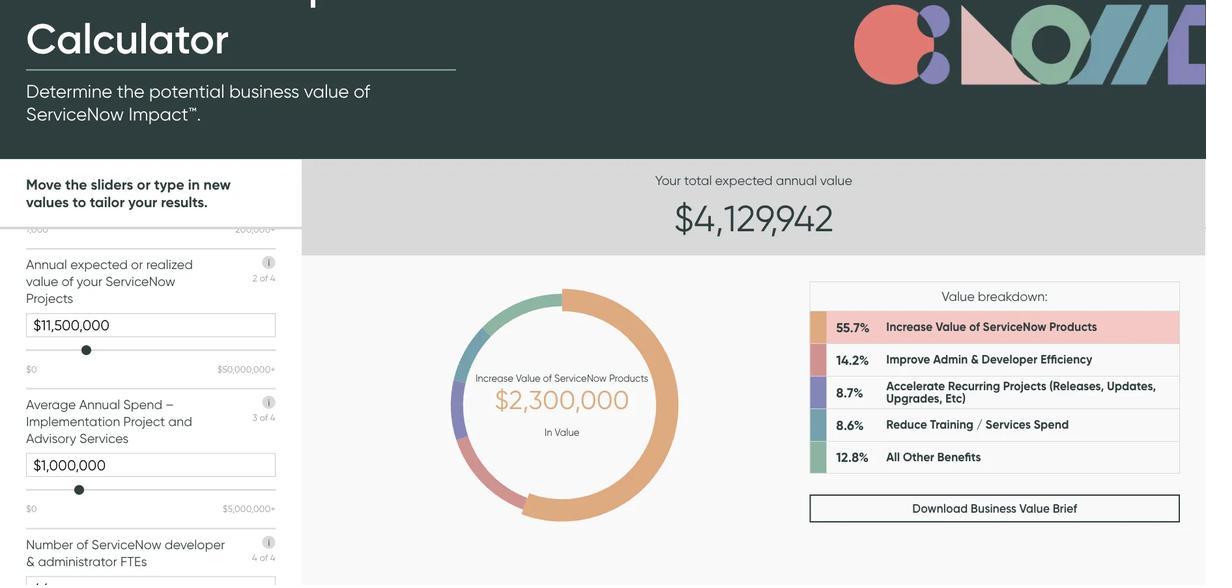 Task type: locate. For each thing, give the bounding box(es) containing it.
of
[[354, 80, 370, 103], [260, 272, 268, 283], [62, 273, 73, 289], [969, 320, 980, 334], [543, 372, 552, 384], [260, 412, 268, 423], [76, 536, 88, 552], [260, 552, 268, 563]]

of inside i 2 of 4
[[260, 272, 268, 283]]

advisory
[[26, 430, 76, 446]]

value inside determine the potential business value of servicenow impact™.
[[304, 80, 349, 103]]

1 horizontal spatial &
[[971, 352, 979, 367]]

products for increase value of servicenow products $2,300,000
[[609, 372, 649, 384]]

$0 up average
[[26, 363, 37, 374]]

1 $0 from the top
[[26, 363, 37, 374]]

1 vertical spatial expected
[[70, 256, 128, 272]]

0 horizontal spatial &
[[26, 553, 35, 569]]

number of servicenow developer & administrator ftes
[[26, 536, 225, 569]]

i down $50,000,000+
[[268, 397, 270, 408]]

developer
[[165, 536, 225, 552]]

& down number on the left bottom of page
[[26, 553, 35, 569]]

1 vertical spatial your
[[77, 273, 102, 289]]

value down 1,000
[[26, 273, 58, 289]]

4 inside i 2 of 4
[[270, 272, 276, 283]]

expected down tailor
[[70, 256, 128, 272]]

products
[[1050, 320, 1097, 334], [609, 372, 649, 384]]

your
[[128, 193, 157, 211], [77, 273, 102, 289]]

your total expected annual value
[[655, 173, 853, 188]]

12.8%
[[836, 449, 869, 466]]

type
[[154, 175, 184, 193]]

1 vertical spatial increase
[[476, 372, 513, 384]]

increase
[[887, 320, 933, 334], [476, 372, 513, 384]]

spend
[[123, 396, 162, 412], [1034, 418, 1069, 432]]

spend down "accelerate recurring projects (releases, updates, upgrades, etc)"
[[1034, 418, 1069, 432]]

value for increase value of servicenow products
[[936, 320, 966, 334]]

0 vertical spatial or
[[137, 175, 151, 193]]

value for increase value of servicenow products $2,300,000
[[516, 372, 541, 384]]

i inside i 3 of 4
[[268, 397, 270, 408]]

1 horizontal spatial increase
[[887, 320, 933, 334]]

of inside annual expected or realized value of your servicenow projects
[[62, 273, 73, 289]]

increase value of servicenow products $2,300,000
[[476, 372, 649, 416]]

determine
[[26, 80, 112, 103]]

2 vertical spatial i
[[268, 537, 270, 548]]

services inside 'average annual spend – implementation project and advisory services'
[[79, 430, 129, 446]]

1 i from the top
[[268, 257, 270, 268]]

value right business
[[304, 80, 349, 103]]

the for impact™.
[[117, 80, 145, 103]]

0 horizontal spatial annual
[[26, 256, 67, 272]]

i for number of servicenow developer & administrator ftes
[[268, 537, 270, 548]]

0 vertical spatial value
[[304, 80, 349, 103]]

0 vertical spatial the
[[117, 80, 145, 103]]

potential
[[149, 80, 225, 103]]

value for in value
[[555, 426, 580, 438]]

i inside i 4 of 4
[[268, 537, 270, 548]]

8.7%
[[836, 384, 864, 401]]

1 vertical spatial i
[[268, 397, 270, 408]]

2 vertical spatial value
[[26, 273, 58, 289]]

0 vertical spatial annual
[[26, 256, 67, 272]]

developer
[[982, 352, 1038, 367]]

$0 for annual expected or realized value of your servicenow projects
[[26, 363, 37, 374]]

admin
[[933, 352, 968, 367]]

of inside determine the potential business value of servicenow impact™.
[[354, 80, 370, 103]]

1 horizontal spatial your
[[128, 193, 157, 211]]

services down implementation
[[79, 430, 129, 446]]

(releases,
[[1050, 379, 1104, 393]]

0 horizontal spatial products
[[609, 372, 649, 384]]

0 vertical spatial projects
[[26, 290, 73, 306]]

projects
[[26, 290, 73, 306], [1003, 379, 1047, 393]]

tailor
[[90, 193, 125, 211]]

1 vertical spatial value
[[820, 173, 853, 188]]

1 vertical spatial or
[[131, 256, 143, 272]]

the
[[117, 80, 145, 103], [65, 175, 87, 193]]

0 horizontal spatial value
[[26, 273, 58, 289]]

4 inside i 3 of 4
[[270, 412, 276, 423]]

1 vertical spatial products
[[609, 372, 649, 384]]

None range field
[[26, 343, 276, 356], [26, 483, 276, 496], [26, 343, 276, 356], [26, 483, 276, 496]]

1 horizontal spatial the
[[117, 80, 145, 103]]

determine the potential business value of servicenow impact™.
[[26, 80, 370, 125]]

0 vertical spatial i
[[268, 257, 270, 268]]

1 horizontal spatial annual
[[79, 396, 120, 412]]

/
[[977, 418, 983, 432]]

1 vertical spatial spend
[[1034, 418, 1069, 432]]

number
[[26, 536, 73, 552]]

1 horizontal spatial products
[[1050, 320, 1097, 334]]

value
[[304, 80, 349, 103], [820, 173, 853, 188], [26, 273, 58, 289]]

servicenow inside determine the potential business value of servicenow impact™.
[[26, 103, 124, 125]]

value
[[942, 289, 975, 304], [936, 320, 966, 334], [516, 372, 541, 384], [555, 426, 580, 438]]

4 for annual expected or realized value of your servicenow projects
[[270, 272, 276, 283]]

$0 up number on the left bottom of page
[[26, 503, 37, 514]]

i
[[268, 257, 270, 268], [268, 397, 270, 408], [268, 537, 270, 548]]

spend inside 'average annual spend – implementation project and advisory services'
[[123, 396, 162, 412]]

efficiency
[[1041, 352, 1093, 367]]

i 4 of 4
[[252, 537, 276, 563]]

servicenow
[[26, 0, 252, 11], [26, 103, 124, 125], [106, 273, 175, 289], [983, 320, 1047, 334], [554, 372, 607, 384], [92, 536, 161, 552]]

0 vertical spatial increase
[[887, 320, 933, 334]]

4
[[270, 272, 276, 283], [270, 412, 276, 423], [252, 552, 257, 563], [270, 552, 276, 563]]

0 horizontal spatial the
[[65, 175, 87, 193]]

None text field
[[26, 313, 276, 337], [26, 453, 276, 477], [26, 313, 276, 337], [26, 453, 276, 477]]

&
[[971, 352, 979, 367], [26, 553, 35, 569]]

the right move
[[65, 175, 87, 193]]

other
[[903, 450, 935, 464]]

value inside increase value of servicenow products $2,300,000
[[516, 372, 541, 384]]

0 horizontal spatial increase
[[476, 372, 513, 384]]

& right the admin
[[971, 352, 979, 367]]

1 horizontal spatial expected
[[715, 173, 773, 188]]

1 horizontal spatial projects
[[1003, 379, 1047, 393]]

1 vertical spatial the
[[65, 175, 87, 193]]

value for annual expected or realized value of your servicenow projects
[[26, 273, 58, 289]]

the inside determine the potential business value of servicenow impact™.
[[117, 80, 145, 103]]

impact
[[262, 0, 399, 11]]

value for your total expected annual value
[[820, 173, 853, 188]]

increase for increase value of servicenow products
[[887, 320, 933, 334]]

2 horizontal spatial value
[[820, 173, 853, 188]]

0 horizontal spatial services
[[79, 430, 129, 446]]

55.7%
[[836, 319, 870, 335]]

0 horizontal spatial spend
[[123, 396, 162, 412]]

annual
[[26, 256, 67, 272], [79, 396, 120, 412]]

services
[[986, 418, 1031, 432], [79, 430, 129, 446]]

None button
[[810, 495, 1180, 523]]

annual down 1,000
[[26, 256, 67, 272]]

None text field
[[26, 576, 276, 585]]

your inside move the sliders or type in new values to tailor your results.
[[128, 193, 157, 211]]

or
[[137, 175, 151, 193], [131, 256, 143, 272]]

increase for increase value of servicenow products $2,300,000
[[476, 372, 513, 384]]

–
[[166, 396, 174, 412]]

ftes
[[120, 553, 147, 569]]

0 vertical spatial spend
[[123, 396, 162, 412]]

0 horizontal spatial expected
[[70, 256, 128, 272]]

0 horizontal spatial your
[[77, 273, 102, 289]]

annual up implementation
[[79, 396, 120, 412]]

0 vertical spatial products
[[1050, 320, 1097, 334]]

2 i from the top
[[268, 397, 270, 408]]

the down calculator
[[117, 80, 145, 103]]

expected up $4,129,942
[[715, 173, 773, 188]]

i 2 of 4
[[253, 257, 276, 283]]

products inside increase value of servicenow products $2,300,000
[[609, 372, 649, 384]]

the inside move the sliders or type in new values to tailor your results.
[[65, 175, 87, 193]]

i down '200,000+'
[[268, 257, 270, 268]]

annual inside annual expected or realized value of your servicenow projects
[[26, 256, 67, 272]]

of inside i 4 of 4
[[260, 552, 268, 563]]

or left the type
[[137, 175, 151, 193]]

i inside i 2 of 4
[[268, 257, 270, 268]]

expected inside annual expected or realized value of your servicenow projects
[[70, 256, 128, 272]]

in
[[188, 175, 200, 193]]

value right annual
[[820, 173, 853, 188]]

expected
[[715, 173, 773, 188], [70, 256, 128, 272]]

move
[[26, 175, 62, 193]]

& inside number of servicenow developer & administrator ftes
[[26, 553, 35, 569]]

annual expected or realized value of your servicenow projects
[[26, 256, 193, 306]]

servicenow inside number of servicenow developer & administrator ftes
[[92, 536, 161, 552]]

spend up project at the bottom left of the page
[[123, 396, 162, 412]]

value breakdown:
[[942, 289, 1048, 304]]

i down $5,000,000+
[[268, 537, 270, 548]]

value inside annual expected or realized value of your servicenow projects
[[26, 273, 58, 289]]

3 i from the top
[[268, 537, 270, 548]]

2 $0 from the top
[[26, 503, 37, 514]]

1 vertical spatial &
[[26, 553, 35, 569]]

servicenow inside annual expected or realized value of your servicenow projects
[[106, 273, 175, 289]]

services right /
[[986, 418, 1031, 432]]

0 vertical spatial your
[[128, 193, 157, 211]]

1 vertical spatial $0
[[26, 503, 37, 514]]

i for average annual spend – implementation project and advisory services
[[268, 397, 270, 408]]

0 horizontal spatial projects
[[26, 290, 73, 306]]

implementation
[[26, 413, 120, 429]]

increase inside increase value of servicenow products $2,300,000
[[476, 372, 513, 384]]

1 horizontal spatial value
[[304, 80, 349, 103]]

your
[[655, 173, 681, 188]]

new
[[203, 175, 231, 193]]

of inside increase value of servicenow products $2,300,000
[[543, 372, 552, 384]]

results.
[[161, 193, 208, 211]]

$50,000,000+
[[217, 363, 276, 374]]

or left realized
[[131, 256, 143, 272]]

in value
[[545, 426, 580, 438]]

average
[[26, 396, 76, 412]]

1 vertical spatial projects
[[1003, 379, 1047, 393]]

1 vertical spatial annual
[[79, 396, 120, 412]]

$0
[[26, 363, 37, 374], [26, 503, 37, 514]]

0 vertical spatial $0
[[26, 363, 37, 374]]



Task type: vqa. For each thing, say whether or not it's contained in the screenshot.
the leftmost value
yes



Task type: describe. For each thing, give the bounding box(es) containing it.
1 horizontal spatial spend
[[1034, 418, 1069, 432]]

upgrades,
[[887, 391, 943, 406]]

increase value of servicenow products
[[887, 320, 1097, 334]]

all
[[887, 450, 900, 464]]

or inside annual expected or realized value of your servicenow projects
[[131, 256, 143, 272]]

projects inside annual expected or realized value of your servicenow projects
[[26, 290, 73, 306]]

calculator
[[26, 13, 229, 65]]

of inside i 3 of 4
[[260, 412, 268, 423]]

average annual spend – implementation project and advisory services
[[26, 396, 192, 446]]

4 for number of servicenow developer & administrator ftes
[[270, 552, 276, 563]]

1,000
[[26, 223, 48, 234]]

move the sliders or type in new values to tailor your results.
[[26, 175, 231, 211]]

8.6%
[[836, 417, 864, 433]]

improve admin & developer efficiency
[[887, 352, 1093, 367]]

administrator
[[38, 553, 117, 569]]

$5,000,000+
[[223, 503, 276, 514]]

i for annual expected or realized value of your servicenow projects
[[268, 257, 270, 268]]

recurring
[[948, 379, 1000, 393]]

servicenow impact calculator
[[26, 0, 399, 65]]

reduce
[[887, 418, 927, 432]]

training
[[930, 418, 974, 432]]

all other benefits
[[887, 450, 981, 464]]

sliders
[[91, 175, 133, 193]]

$4,129,942
[[674, 196, 834, 241]]

servicenow inside increase value of servicenow products $2,300,000
[[554, 372, 607, 384]]

realized
[[146, 256, 193, 272]]

projects inside "accelerate recurring projects (releases, updates, upgrades, etc)"
[[1003, 379, 1047, 393]]

project
[[123, 413, 165, 429]]

and
[[168, 413, 192, 429]]

total
[[684, 173, 712, 188]]

to
[[72, 193, 86, 211]]

the for values
[[65, 175, 87, 193]]

3
[[253, 412, 257, 423]]

impact™.
[[129, 103, 201, 125]]

in
[[545, 426, 552, 438]]

products for increase value of servicenow products
[[1050, 320, 1097, 334]]

breakdown:
[[978, 289, 1048, 304]]

business
[[229, 80, 299, 103]]

i 3 of 4
[[253, 397, 276, 423]]

annual inside 'average annual spend – implementation project and advisory services'
[[79, 396, 120, 412]]

0 vertical spatial &
[[971, 352, 979, 367]]

4 for average annual spend – implementation project and advisory services
[[270, 412, 276, 423]]

updates,
[[1107, 379, 1156, 393]]

value for determine the potential business value of servicenow impact™.
[[304, 80, 349, 103]]

14.2%
[[836, 352, 869, 368]]

$0 for average annual spend – implementation project and advisory services
[[26, 503, 37, 514]]

reduce training / services spend
[[887, 418, 1069, 432]]

accelerate recurring projects (releases, updates, upgrades, etc)
[[887, 379, 1156, 406]]

etc)
[[946, 391, 966, 406]]

$2,300,000
[[495, 384, 630, 416]]

your inside annual expected or realized value of your servicenow projects
[[77, 273, 102, 289]]

of inside number of servicenow developer & administrator ftes
[[76, 536, 88, 552]]

200,000+
[[236, 223, 276, 234]]

values
[[26, 193, 69, 211]]

annual
[[776, 173, 817, 188]]

or inside move the sliders or type in new values to tailor your results.
[[137, 175, 151, 193]]

0 vertical spatial expected
[[715, 173, 773, 188]]

servicenow inside servicenow impact calculator
[[26, 0, 252, 11]]

improve
[[887, 352, 931, 367]]

2
[[253, 272, 257, 283]]

benefits
[[937, 450, 981, 464]]

1 horizontal spatial services
[[986, 418, 1031, 432]]

accelerate
[[887, 379, 945, 393]]



